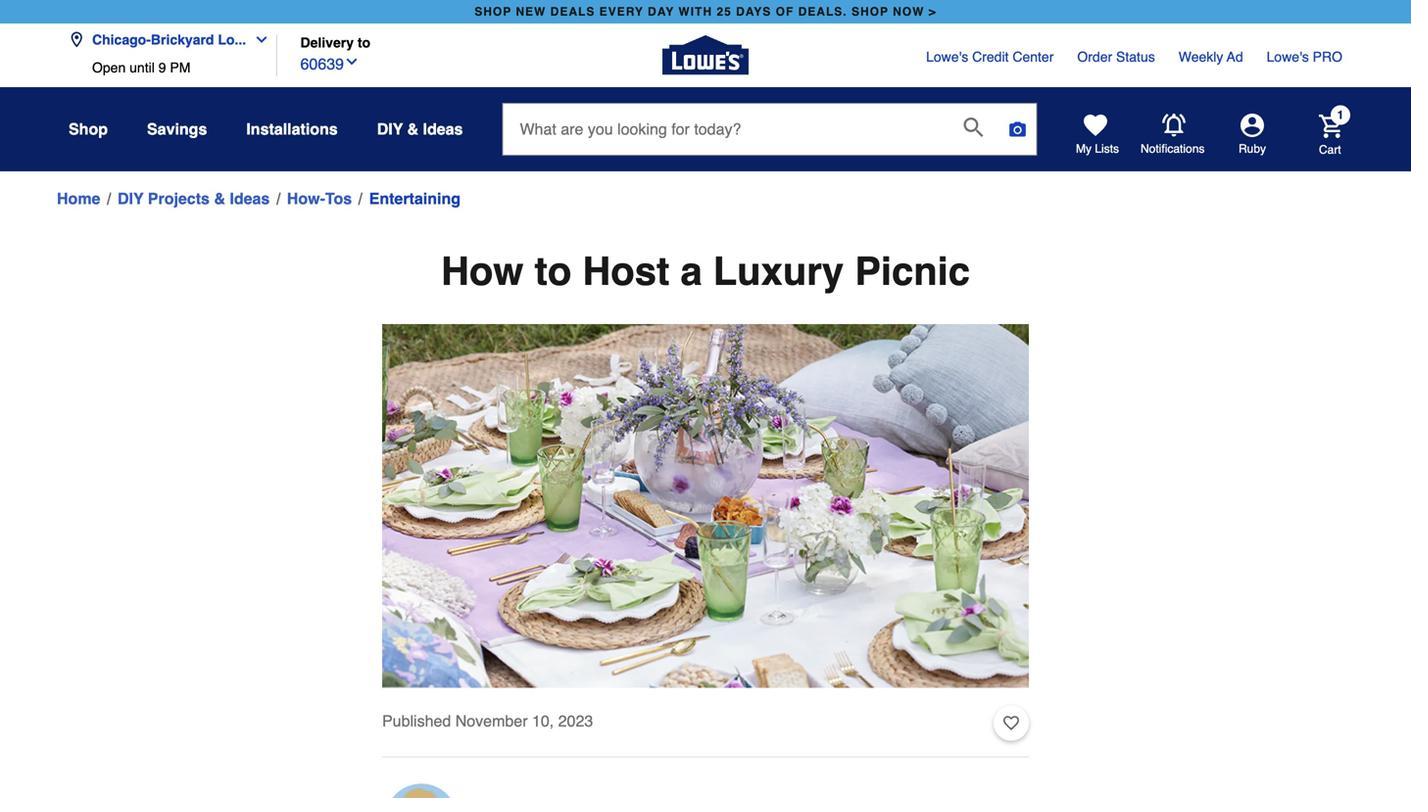 Task type: locate. For each thing, give the bounding box(es) containing it.
pm
[[170, 60, 191, 75]]

with
[[679, 5, 713, 19]]

how-
[[287, 190, 325, 208]]

diy & ideas
[[377, 120, 463, 138]]

diy
[[377, 120, 403, 138], [118, 190, 144, 208]]

0 horizontal spatial to
[[358, 35, 371, 50]]

november
[[455, 713, 528, 731]]

chicago-brickyard lo... button
[[69, 20, 278, 60]]

0 horizontal spatial &
[[214, 190, 225, 208]]

open
[[92, 60, 126, 75]]

weekly ad
[[1179, 49, 1243, 65]]

60639 button
[[300, 51, 360, 76]]

order
[[1078, 49, 1113, 65]]

diy & ideas button
[[377, 112, 463, 147]]

shop left new
[[475, 5, 512, 19]]

center
[[1013, 49, 1054, 65]]

diy for diy projects & ideas
[[118, 190, 144, 208]]

0 horizontal spatial shop
[[475, 5, 512, 19]]

delivery
[[300, 35, 354, 50]]

ruby
[[1239, 142, 1266, 156]]

lowe's credit center link
[[926, 47, 1054, 67]]

to
[[358, 35, 371, 50], [535, 249, 572, 294]]

& inside button
[[407, 120, 419, 138]]

0 vertical spatial diy
[[377, 120, 403, 138]]

& right projects
[[214, 190, 225, 208]]

tos
[[325, 190, 352, 208]]

ideas
[[423, 120, 463, 138], [230, 190, 270, 208]]

1 vertical spatial diy
[[118, 190, 144, 208]]

pro
[[1313, 49, 1343, 65]]

diy left projects
[[118, 190, 144, 208]]

lowe's for lowe's pro
[[1267, 49, 1309, 65]]

chicago-brickyard lo...
[[92, 32, 246, 48]]

diy inside button
[[377, 120, 403, 138]]

1 horizontal spatial to
[[535, 249, 572, 294]]

ideas up the entertaining
[[423, 120, 463, 138]]

1 vertical spatial to
[[535, 249, 572, 294]]

diy up the entertaining
[[377, 120, 403, 138]]

ideas inside button
[[423, 120, 463, 138]]

shop new deals every day with 25 days of deals. shop now > link
[[471, 0, 941, 24]]

deals.
[[798, 5, 847, 19]]

ruby button
[[1206, 114, 1300, 157]]

host
[[583, 249, 670, 294]]

lowe's
[[926, 49, 969, 65], [1267, 49, 1309, 65]]

0 horizontal spatial lowe's
[[926, 49, 969, 65]]

1 lowe's from the left
[[926, 49, 969, 65]]

lowe's credit center
[[926, 49, 1054, 65]]

lowe's home improvement notification center image
[[1162, 114, 1186, 137]]

shop
[[475, 5, 512, 19], [852, 5, 889, 19]]

how-tos link
[[287, 187, 352, 211]]

lo...
[[218, 32, 246, 48]]

0 vertical spatial ideas
[[423, 120, 463, 138]]

diy for diy & ideas
[[377, 120, 403, 138]]

& up the entertaining
[[407, 120, 419, 138]]

1 horizontal spatial shop
[[852, 5, 889, 19]]

search image
[[964, 118, 984, 137]]

deals
[[551, 5, 595, 19]]

a
[[681, 249, 702, 294]]

how
[[441, 249, 524, 294]]

projects
[[148, 190, 210, 208]]

my lists link
[[1076, 114, 1119, 157]]

>
[[929, 5, 937, 19]]

0 horizontal spatial ideas
[[230, 190, 270, 208]]

installations button
[[246, 112, 338, 147]]

order status
[[1078, 49, 1155, 65]]

shop left now
[[852, 5, 889, 19]]

days
[[736, 5, 772, 19]]

&
[[407, 120, 419, 138], [214, 190, 225, 208]]

weekly ad link
[[1179, 47, 1243, 67]]

0 vertical spatial &
[[407, 120, 419, 138]]

2 lowe's from the left
[[1267, 49, 1309, 65]]

day
[[648, 5, 675, 19]]

to up chevron down icon
[[358, 35, 371, 50]]

lowe's left credit
[[926, 49, 969, 65]]

entertaining link
[[369, 187, 461, 211]]

savings button
[[147, 112, 207, 147]]

1 horizontal spatial diy
[[377, 120, 403, 138]]

to right how
[[535, 249, 572, 294]]

1 horizontal spatial ideas
[[423, 120, 463, 138]]

None search field
[[502, 103, 1037, 174]]

1 horizontal spatial lowe's
[[1267, 49, 1309, 65]]

to for delivery
[[358, 35, 371, 50]]

lowe's pro link
[[1267, 47, 1343, 67]]

ideas left "how-"
[[230, 190, 270, 208]]

0 vertical spatial to
[[358, 35, 371, 50]]

cart
[[1319, 143, 1342, 157]]

lowe's left pro
[[1267, 49, 1309, 65]]

0 horizontal spatial diy
[[118, 190, 144, 208]]

luxury
[[713, 249, 844, 294]]

location image
[[69, 32, 84, 48]]

1 horizontal spatial &
[[407, 120, 419, 138]]

order status link
[[1078, 47, 1155, 67]]

published november 10, 2023
[[382, 713, 593, 731]]

heart outline image
[[1004, 713, 1019, 735]]

how-tos
[[287, 190, 352, 208]]



Task type: describe. For each thing, give the bounding box(es) containing it.
1 vertical spatial ideas
[[230, 190, 270, 208]]

lowe's home improvement cart image
[[1319, 114, 1343, 138]]

home
[[57, 190, 100, 208]]

25
[[717, 5, 732, 19]]

credit
[[972, 49, 1009, 65]]

shop button
[[69, 112, 108, 147]]

ad
[[1227, 49, 1243, 65]]

10,
[[532, 713, 554, 731]]

my lists
[[1076, 142, 1119, 156]]

of
[[776, 5, 794, 19]]

lowe's home improvement logo image
[[663, 12, 749, 99]]

60639
[[300, 55, 344, 73]]

installations
[[246, 120, 338, 138]]

Search Query text field
[[503, 104, 948, 155]]

9
[[158, 60, 166, 75]]

notifications
[[1141, 142, 1205, 156]]

a burlap picnic blanket in grass with white plates, green cups, purple accents and fresh flowers. image
[[382, 324, 1029, 689]]

savings
[[147, 120, 207, 138]]

lowe's for lowe's credit center
[[926, 49, 969, 65]]

to for how
[[535, 249, 572, 294]]

now
[[893, 5, 925, 19]]

chicago-
[[92, 32, 151, 48]]

brickyard
[[151, 32, 214, 48]]

1 vertical spatial &
[[214, 190, 225, 208]]

1 shop from the left
[[475, 5, 512, 19]]

delivery to
[[300, 35, 371, 50]]

lowe's home improvement lists image
[[1084, 114, 1108, 137]]

lowe's pro
[[1267, 49, 1343, 65]]

2 shop from the left
[[852, 5, 889, 19]]

how to host a luxury picnic
[[441, 249, 970, 294]]

entertaining
[[369, 190, 461, 208]]

picnic
[[855, 249, 970, 294]]

1
[[1338, 108, 1344, 122]]

chevron down image
[[246, 32, 270, 48]]

camera image
[[1008, 120, 1028, 139]]

shop new deals every day with 25 days of deals. shop now >
[[475, 5, 937, 19]]

my
[[1076, 142, 1092, 156]]

weekly
[[1179, 49, 1224, 65]]

lists
[[1095, 142, 1119, 156]]

published
[[382, 713, 451, 731]]

every
[[600, 5, 644, 19]]

chevron down image
[[344, 54, 360, 70]]

new
[[516, 5, 546, 19]]

shop
[[69, 120, 108, 138]]

status
[[1116, 49, 1155, 65]]

home link
[[57, 187, 100, 211]]

open until 9 pm
[[92, 60, 191, 75]]

diy projects & ideas link
[[118, 187, 270, 211]]

diy projects & ideas
[[118, 190, 270, 208]]

2023
[[558, 713, 593, 731]]

until
[[130, 60, 155, 75]]



Task type: vqa. For each thing, say whether or not it's contained in the screenshot.
How to Host a Luxury Picnic
yes



